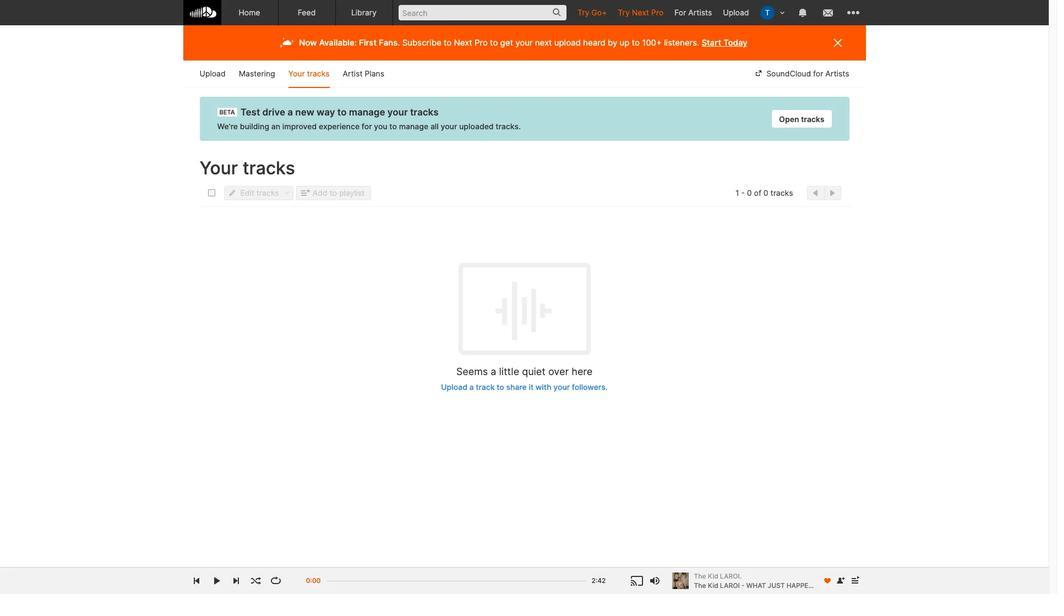 Task type: vqa. For each thing, say whether or not it's contained in the screenshot.
to
yes



Task type: describe. For each thing, give the bounding box(es) containing it.
for
[[675, 8, 686, 17]]

edit
[[240, 188, 254, 198]]

tracks inside popup button
[[257, 188, 279, 198]]

try go+ link
[[572, 0, 612, 25]]

laroi.
[[720, 572, 742, 581]]

1 vertical spatial a
[[491, 366, 496, 378]]

available:
[[319, 37, 357, 48]]

uploaded
[[459, 122, 494, 131]]

tracks right open
[[801, 115, 825, 124]]

with
[[536, 383, 552, 392]]

try go+
[[578, 8, 607, 17]]

edit tracks
[[240, 188, 279, 198]]

now available: first fans. subscribe to next pro to get your next upload heard by up to 100+ listeners. start today
[[299, 37, 748, 48]]

add
[[313, 188, 327, 198]]

share
[[506, 383, 527, 392]]

2:42
[[592, 577, 606, 585]]

next
[[535, 37, 552, 48]]

pro inside try next pro link
[[651, 8, 663, 17]]

open tracks
[[779, 115, 825, 124]]

mastering
[[239, 69, 275, 78]]

0 vertical spatial manage
[[349, 107, 385, 118]]

tracks.
[[496, 122, 521, 131]]

0:00
[[306, 577, 321, 585]]

add to playlist button
[[296, 186, 371, 200]]

1 vertical spatial your
[[200, 157, 238, 179]]

happened
[[787, 582, 822, 590]]

artists inside the 'soundcloud for artists' link
[[826, 69, 849, 78]]

feed
[[298, 8, 316, 17]]

seems a little quiet over here upload a track to share it with your followers.
[[441, 366, 608, 392]]

tara schultz's avatar element
[[760, 6, 774, 20]]

the kid laroi. link
[[694, 572, 817, 581]]

your inside seems a little quiet over here upload a track to share it with your followers.
[[554, 383, 570, 392]]

followers.
[[572, 383, 608, 392]]

seems
[[456, 366, 488, 378]]

your tracks link
[[288, 61, 330, 88]]

1 vertical spatial next
[[454, 37, 472, 48]]

quiet
[[522, 366, 546, 378]]

up
[[620, 37, 630, 48]]

first
[[359, 37, 377, 48]]

open tracks link
[[772, 110, 832, 128]]

upload
[[554, 37, 581, 48]]

0 vertical spatial for
[[813, 69, 823, 78]]

playlist
[[339, 188, 365, 198]]

to left get
[[490, 37, 498, 48]]

plans
[[365, 69, 384, 78]]

library
[[351, 8, 377, 17]]

artist plans
[[343, 69, 384, 78]]

listeners.
[[664, 37, 699, 48]]

way
[[317, 107, 335, 118]]

go+
[[592, 8, 607, 17]]

building
[[240, 122, 269, 131]]

over
[[548, 366, 569, 378]]

what
[[746, 582, 766, 590]]

1 0 from the left
[[747, 188, 752, 198]]

- inside the kid laroi. the kid laroi - what just happened
[[742, 582, 745, 590]]

to right subscribe
[[444, 37, 452, 48]]

upload a track to share it with your followers. link
[[441, 383, 608, 393]]

library link
[[336, 0, 393, 25]]

tracks up edit tracks
[[243, 157, 295, 179]]

to right you
[[389, 122, 397, 131]]

1 vertical spatial your tracks
[[200, 157, 295, 179]]

track
[[476, 383, 495, 392]]

the kid laroi - what just happened link
[[694, 581, 822, 591]]

1 horizontal spatial your
[[288, 69, 305, 78]]

open
[[779, 115, 799, 124]]

the kid laroi - what just happened element
[[672, 573, 689, 590]]

test
[[240, 107, 260, 118]]

get
[[500, 37, 513, 48]]



Task type: locate. For each thing, give the bounding box(es) containing it.
tracks right "of"
[[771, 188, 793, 198]]

next up image
[[848, 575, 861, 588]]

your
[[515, 37, 533, 48], [388, 107, 408, 118], [441, 122, 457, 131], [554, 383, 570, 392]]

subscribe
[[402, 37, 441, 48]]

- right 1
[[741, 188, 745, 198]]

1 - 0 of 0 tracks
[[736, 188, 793, 198]]

None search field
[[393, 0, 572, 25]]

tracks down now
[[307, 69, 330, 78]]

feed link
[[278, 0, 336, 25]]

edit tracks button
[[224, 186, 293, 200]]

your tracks up edit
[[200, 157, 295, 179]]

new
[[295, 107, 314, 118]]

your down we're
[[200, 157, 238, 179]]

0 horizontal spatial next
[[454, 37, 472, 48]]

all
[[431, 122, 439, 131]]

a left little
[[491, 366, 496, 378]]

artist plans link
[[343, 61, 384, 88]]

your
[[288, 69, 305, 78], [200, 157, 238, 179]]

the kid laroi. the kid laroi - what just happened
[[694, 572, 822, 590]]

by
[[608, 37, 617, 48]]

1 horizontal spatial manage
[[399, 122, 428, 131]]

upload
[[723, 8, 749, 17], [200, 69, 226, 78], [441, 383, 467, 392]]

to right add
[[330, 188, 337, 198]]

2 0 from the left
[[764, 188, 768, 198]]

2 vertical spatial a
[[469, 383, 474, 392]]

100+
[[642, 37, 662, 48]]

pro left get
[[475, 37, 488, 48]]

little
[[499, 366, 519, 378]]

just
[[768, 582, 785, 590]]

1 vertical spatial pro
[[475, 37, 488, 48]]

0 vertical spatial artists
[[688, 8, 712, 17]]

you
[[374, 122, 387, 131]]

upload down the seems
[[441, 383, 467, 392]]

- right laroi
[[742, 582, 745, 590]]

1 vertical spatial upload
[[200, 69, 226, 78]]

an
[[271, 122, 280, 131]]

manage
[[349, 107, 385, 118], [399, 122, 428, 131]]

1 vertical spatial -
[[742, 582, 745, 590]]

improved
[[282, 122, 317, 131]]

kid left laroi.
[[708, 572, 718, 581]]

soundcloud for artists link
[[754, 61, 849, 88]]

2 try from the left
[[618, 8, 630, 17]]

0 vertical spatial a
[[288, 107, 293, 118]]

drive
[[262, 107, 285, 118]]

0 vertical spatial upload link
[[718, 0, 755, 25]]

your down now
[[288, 69, 305, 78]]

1 horizontal spatial a
[[469, 383, 474, 392]]

upload link up today
[[718, 0, 755, 25]]

artists right for
[[688, 8, 712, 17]]

progress bar
[[326, 576, 586, 594]]

1 try from the left
[[578, 8, 589, 17]]

try for try next pro
[[618, 8, 630, 17]]

0 horizontal spatial a
[[288, 107, 293, 118]]

a
[[288, 107, 293, 118], [491, 366, 496, 378], [469, 383, 474, 392]]

tracks right edit
[[257, 188, 279, 198]]

next up 100+
[[632, 8, 649, 17]]

add to playlist
[[313, 188, 365, 198]]

start
[[702, 37, 721, 48]]

your tracks
[[288, 69, 330, 78], [200, 157, 295, 179]]

1 vertical spatial upload link
[[200, 61, 226, 88]]

here
[[572, 366, 593, 378]]

tracks
[[307, 69, 330, 78], [410, 107, 439, 118], [801, 115, 825, 124], [243, 157, 295, 179], [257, 188, 279, 198], [771, 188, 793, 198]]

for artists
[[675, 8, 712, 17]]

0 horizontal spatial pro
[[475, 37, 488, 48]]

Search search field
[[398, 5, 567, 20]]

1 horizontal spatial for
[[813, 69, 823, 78]]

try
[[578, 8, 589, 17], [618, 8, 630, 17]]

manage left 'all'
[[399, 122, 428, 131]]

the
[[694, 572, 706, 581], [694, 582, 706, 590]]

0 vertical spatial your
[[288, 69, 305, 78]]

0 horizontal spatial your
[[200, 157, 238, 179]]

0 vertical spatial your tracks
[[288, 69, 330, 78]]

soundcloud
[[767, 69, 811, 78]]

artist
[[343, 69, 363, 78]]

0 vertical spatial upload
[[723, 8, 749, 17]]

0 left "of"
[[747, 188, 752, 198]]

1 the from the top
[[694, 572, 706, 581]]

start today link
[[702, 37, 748, 48]]

beta
[[219, 108, 235, 116]]

of
[[754, 188, 761, 198]]

0 horizontal spatial for
[[362, 122, 372, 131]]

upload link
[[718, 0, 755, 25], [200, 61, 226, 88]]

1
[[736, 188, 739, 198]]

a left track
[[469, 383, 474, 392]]

a inside 'beta test drive a new way to manage your tracks we're building an improved experience for you to manage all your uploaded tracks.'
[[288, 107, 293, 118]]

upload up beta
[[200, 69, 226, 78]]

to inside seems a little quiet over here upload a track to share it with your followers.
[[497, 383, 504, 392]]

1 horizontal spatial 0
[[764, 188, 768, 198]]

try left go+
[[578, 8, 589, 17]]

to right track
[[497, 383, 504, 392]]

upload link up beta
[[200, 61, 226, 88]]

to up the experience
[[337, 107, 347, 118]]

kid
[[708, 572, 718, 581], [708, 582, 718, 590]]

upload up today
[[723, 8, 749, 17]]

for
[[813, 69, 823, 78], [362, 122, 372, 131]]

for right 'soundcloud'
[[813, 69, 823, 78]]

0 vertical spatial pro
[[651, 8, 663, 17]]

for inside 'beta test drive a new way to manage your tracks we're building an improved experience for you to manage all your uploaded tracks.'
[[362, 122, 372, 131]]

beta test drive a new way to manage your tracks we're building an improved experience for you to manage all your uploaded tracks.
[[217, 107, 521, 131]]

0 horizontal spatial upload link
[[200, 61, 226, 88]]

1 vertical spatial the
[[694, 582, 706, 590]]

manage up you
[[349, 107, 385, 118]]

mastering link
[[239, 61, 275, 88]]

it
[[529, 383, 534, 392]]

1 vertical spatial manage
[[399, 122, 428, 131]]

kid left laroi
[[708, 582, 718, 590]]

1 horizontal spatial pro
[[651, 8, 663, 17]]

0 horizontal spatial manage
[[349, 107, 385, 118]]

tracks up 'all'
[[410, 107, 439, 118]]

laroi
[[720, 582, 740, 590]]

next down the search search box
[[454, 37, 472, 48]]

0 vertical spatial -
[[741, 188, 745, 198]]

1 kid from the top
[[708, 572, 718, 581]]

your tracks down now
[[288, 69, 330, 78]]

soundcloud for artists
[[767, 69, 849, 78]]

home
[[239, 8, 260, 17]]

upload inside seems a little quiet over here upload a track to share it with your followers.
[[441, 383, 467, 392]]

2 the from the top
[[694, 582, 706, 590]]

1 horizontal spatial artists
[[826, 69, 849, 78]]

for left you
[[362, 122, 372, 131]]

1 horizontal spatial try
[[618, 8, 630, 17]]

1 horizontal spatial next
[[632, 8, 649, 17]]

artists inside for artists link
[[688, 8, 712, 17]]

pro
[[651, 8, 663, 17], [475, 37, 488, 48]]

tracks inside 'beta test drive a new way to manage your tracks we're building an improved experience for you to manage all your uploaded tracks.'
[[410, 107, 439, 118]]

0 horizontal spatial upload
[[200, 69, 226, 78]]

to right up
[[632, 37, 640, 48]]

experience
[[319, 122, 360, 131]]

0 vertical spatial kid
[[708, 572, 718, 581]]

fans.
[[379, 37, 400, 48]]

1 horizontal spatial upload link
[[718, 0, 755, 25]]

0
[[747, 188, 752, 198], [764, 188, 768, 198]]

-
[[741, 188, 745, 198], [742, 582, 745, 590]]

a left the new
[[288, 107, 293, 118]]

try next pro
[[618, 8, 663, 17]]

try for try go+
[[578, 8, 589, 17]]

to
[[444, 37, 452, 48], [490, 37, 498, 48], [632, 37, 640, 48], [337, 107, 347, 118], [389, 122, 397, 131], [330, 188, 337, 198], [497, 383, 504, 392]]

1 horizontal spatial upload
[[441, 383, 467, 392]]

artists right 'soundcloud'
[[826, 69, 849, 78]]

next
[[632, 8, 649, 17], [454, 37, 472, 48]]

to inside button
[[330, 188, 337, 198]]

0 horizontal spatial 0
[[747, 188, 752, 198]]

try right go+
[[618, 8, 630, 17]]

1 vertical spatial artists
[[826, 69, 849, 78]]

0 horizontal spatial try
[[578, 8, 589, 17]]

pro left for
[[651, 8, 663, 17]]

0 vertical spatial the
[[694, 572, 706, 581]]

heard
[[583, 37, 606, 48]]

home link
[[221, 0, 278, 25]]

for artists link
[[669, 0, 718, 25]]

0 vertical spatial next
[[632, 8, 649, 17]]

2 - from the top
[[742, 582, 745, 590]]

1 - from the top
[[741, 188, 745, 198]]

2 horizontal spatial a
[[491, 366, 496, 378]]

1 vertical spatial for
[[362, 122, 372, 131]]

2 kid from the top
[[708, 582, 718, 590]]

artists
[[688, 8, 712, 17], [826, 69, 849, 78]]

0 right "of"
[[764, 188, 768, 198]]

try next pro link
[[612, 0, 669, 25]]

2 vertical spatial upload
[[441, 383, 467, 392]]

today
[[723, 37, 748, 48]]

0 horizontal spatial artists
[[688, 8, 712, 17]]

we're
[[217, 122, 238, 131]]

now
[[299, 37, 317, 48]]

2 horizontal spatial upload
[[723, 8, 749, 17]]

1 vertical spatial kid
[[708, 582, 718, 590]]



